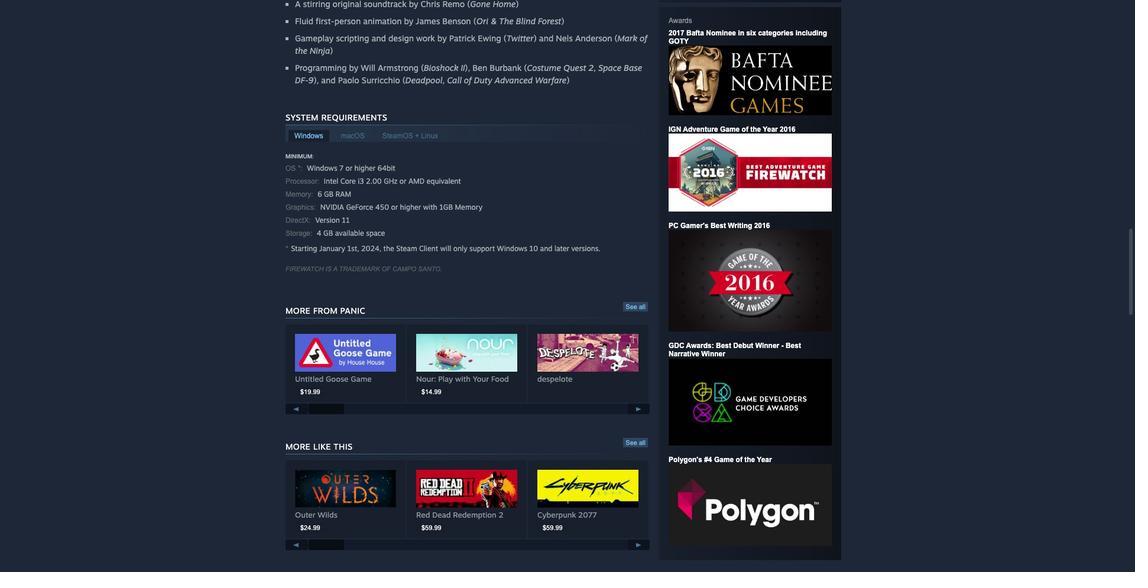 Task type: vqa. For each thing, say whether or not it's contained in the screenshot.
IGN
yes



Task type: locate. For each thing, give the bounding box(es) containing it.
1 horizontal spatial by
[[404, 16, 413, 26]]

0 horizontal spatial by
[[349, 63, 358, 73]]

ign adventure game of the year 2016
[[669, 126, 796, 134]]

2 right "quest"
[[589, 63, 594, 73]]

ori
[[476, 16, 488, 26]]

or right 450 at the left of page
[[391, 203, 398, 212]]

see all more like this
[[286, 439, 646, 452]]

0 horizontal spatial higher
[[355, 164, 376, 173]]

2 vertical spatial game
[[714, 456, 734, 464]]

2 see from the top
[[626, 439, 637, 446]]

0 vertical spatial higher
[[355, 164, 376, 173]]

of right #4 at the right
[[736, 456, 743, 464]]

2 see all link from the top
[[623, 438, 648, 448]]

2 $59.99 from the left
[[543, 524, 563, 531]]

benson
[[442, 16, 471, 26]]

1 vertical spatial see
[[626, 439, 637, 446]]

( right benson
[[473, 16, 476, 26]]

1st,
[[347, 244, 359, 253]]

windows inside minimum: os *: windows 7 or higher 64bit processor: intel core i3 2.00 ghz or amd equivalent memory: 6 gb ram graphics: nvidia geforce 450 or higher with 1gb memory directx: version 11 storage: 4 gb available space
[[307, 164, 337, 173]]

0 vertical spatial see all link
[[623, 302, 648, 312]]

core
[[340, 177, 356, 186]]

more inside 'see all more like this'
[[286, 442, 311, 452]]

geforce
[[346, 203, 373, 212]]

of right mark
[[640, 33, 647, 43]]

2024,
[[361, 244, 381, 253]]

higher up i3
[[355, 164, 376, 173]]

1 vertical spatial with
[[455, 374, 471, 384]]

steam
[[396, 244, 417, 253]]

1 vertical spatial all
[[639, 439, 646, 446]]

or right 7
[[346, 164, 352, 173]]

untitled
[[295, 374, 324, 384]]

2 all from the top
[[639, 439, 646, 446]]

this
[[334, 442, 353, 452]]

, left space
[[594, 63, 596, 73]]

2 right the redemption
[[499, 510, 504, 520]]

paolo
[[338, 75, 359, 85]]

of inside mark of the ninja
[[640, 33, 647, 43]]

#4
[[704, 456, 712, 464]]

santo.
[[418, 265, 442, 273]]

*
[[286, 245, 288, 253]]

1 vertical spatial by
[[437, 33, 447, 43]]

0 vertical spatial windows
[[294, 132, 323, 140]]

or
[[346, 164, 352, 173], [400, 177, 406, 186], [391, 203, 398, 212]]

0 vertical spatial ,
[[594, 63, 596, 73]]

ninja
[[310, 46, 330, 56]]

2017
[[669, 29, 685, 37]]

game inside untitled goose game $19.99
[[351, 374, 372, 384]]

narrative
[[669, 350, 699, 358]]

see inside the see all more from panic
[[626, 303, 637, 310]]

) up programming
[[330, 46, 333, 56]]

by up paolo at the left of page
[[349, 63, 358, 73]]

with right play on the bottom left of page
[[455, 374, 471, 384]]

campo
[[392, 265, 416, 273]]

1 vertical spatial ),
[[314, 75, 319, 85]]

), down programming
[[314, 75, 319, 85]]

outer
[[295, 510, 315, 520]]

0 vertical spatial see
[[626, 303, 637, 310]]

ghz
[[384, 177, 397, 186]]

2077
[[578, 510, 597, 520]]

categories
[[758, 29, 794, 37]]

best right -
[[786, 342, 801, 350]]

ram
[[336, 190, 351, 199]]

see for more from panic
[[626, 303, 637, 310]]

by right work
[[437, 33, 447, 43]]

see
[[626, 303, 637, 310], [626, 439, 637, 446]]

is
[[325, 265, 332, 273]]

1 vertical spatial year
[[757, 456, 772, 464]]

( up advanced
[[524, 63, 527, 73]]

0 horizontal spatial 2016
[[754, 222, 770, 230]]

the down gameplay at the left top of the page
[[295, 46, 308, 56]]

despelote
[[537, 374, 573, 384]]

best left debut
[[716, 342, 731, 350]]

0 vertical spatial 2016
[[780, 126, 796, 134]]

burbank
[[490, 63, 522, 73]]

all inside the see all more from panic
[[639, 303, 646, 310]]

game right adventure
[[720, 126, 740, 134]]

the
[[499, 16, 514, 26]]

ben
[[473, 63, 487, 73]]

more left from at bottom left
[[286, 306, 311, 316]]

see inside 'see all more like this'
[[626, 439, 637, 446]]

will
[[440, 244, 451, 253]]

with inside minimum: os *: windows 7 or higher 64bit processor: intel core i3 2.00 ghz or amd equivalent memory: 6 gb ram graphics: nvidia geforce 450 or higher with 1gb memory directx: version 11 storage: 4 gb available space
[[423, 203, 437, 212]]

more left like
[[286, 442, 311, 452]]

1 more from the top
[[286, 306, 311, 316]]

1 vertical spatial ,
[[442, 75, 445, 85]]

trademark
[[339, 265, 380, 273]]

despelote link
[[528, 325, 648, 403]]

dead
[[432, 510, 451, 520]]

debut
[[733, 342, 753, 350]]

1 horizontal spatial ),
[[465, 63, 470, 73]]

1 see all link from the top
[[623, 302, 648, 312]]

processor:
[[286, 177, 319, 186]]

1 horizontal spatial $59.99
[[543, 524, 563, 531]]

0 vertical spatial year
[[763, 126, 778, 134]]

space
[[598, 63, 622, 73]]

the inside mark of the ninja
[[295, 46, 308, 56]]

will
[[361, 63, 375, 73]]

starting
[[291, 244, 317, 253]]

game right goose
[[351, 374, 372, 384]]

1 horizontal spatial 2016
[[780, 126, 796, 134]]

red
[[416, 510, 430, 520]]

mark
[[618, 33, 637, 43]]

year for ign adventure game of the year 2016
[[763, 126, 778, 134]]

winner right narrative
[[701, 350, 725, 358]]

game for goose
[[351, 374, 372, 384]]

see all link for more like this
[[623, 438, 648, 448]]

( right ewing
[[504, 33, 507, 43]]

*:
[[298, 164, 303, 173]]

windows left 10
[[497, 244, 527, 253]]

pc gamer's best writing 2016
[[669, 222, 770, 230]]

gb right 6
[[324, 190, 334, 199]]

game
[[720, 126, 740, 134], [351, 374, 372, 384], [714, 456, 734, 464]]

best for debut
[[716, 342, 731, 350]]

forest
[[538, 16, 561, 26]]

0 horizontal spatial winner
[[701, 350, 725, 358]]

all inside 'see all more like this'
[[639, 439, 646, 446]]

0 vertical spatial 2
[[589, 63, 594, 73]]

or right the ghz
[[400, 177, 406, 186]]

0 vertical spatial by
[[404, 16, 413, 26]]

1 vertical spatial more
[[286, 442, 311, 452]]

0 vertical spatial with
[[423, 203, 437, 212]]

with
[[423, 203, 437, 212], [455, 374, 471, 384]]

0 horizontal spatial $59.99
[[422, 524, 441, 531]]

64bit
[[378, 164, 395, 173]]

see all link for more from panic
[[623, 302, 648, 312]]

1 horizontal spatial with
[[455, 374, 471, 384]]

1 all from the top
[[639, 303, 646, 310]]

1 $59.99 from the left
[[422, 524, 441, 531]]

1 vertical spatial 2
[[499, 510, 504, 520]]

2 more from the top
[[286, 442, 311, 452]]

higher
[[355, 164, 376, 173], [400, 203, 421, 212]]

0 vertical spatial all
[[639, 303, 646, 310]]

0 horizontal spatial or
[[346, 164, 352, 173]]

gb right 4
[[323, 229, 333, 238]]

2
[[589, 63, 594, 73], [499, 510, 504, 520]]

ign
[[669, 126, 681, 134]]

1 vertical spatial windows
[[307, 164, 337, 173]]

windows up 'intel' on the left top of the page
[[307, 164, 337, 173]]

1 vertical spatial higher
[[400, 203, 421, 212]]

redemption
[[453, 510, 497, 520]]

0 horizontal spatial with
[[423, 203, 437, 212]]

windows down system
[[294, 132, 323, 140]]

more for more from panic
[[286, 306, 311, 316]]

year for polygon's #4 game of the year
[[757, 456, 772, 464]]

best for writing
[[711, 222, 726, 230]]

more
[[286, 306, 311, 316], [286, 442, 311, 452]]

bafta
[[686, 29, 704, 37]]

with left 1gb
[[423, 203, 437, 212]]

minimum: os *: windows 7 or higher 64bit processor: intel core i3 2.00 ghz or amd equivalent memory: 6 gb ram graphics: nvidia geforce 450 or higher with 1gb memory directx: version 11 storage: 4 gb available space
[[286, 153, 483, 238]]

0 vertical spatial or
[[346, 164, 352, 173]]

1 see from the top
[[626, 303, 637, 310]]

$59.99
[[422, 524, 441, 531], [543, 524, 563, 531]]

see all link
[[623, 302, 648, 312], [623, 438, 648, 448]]

1 vertical spatial game
[[351, 374, 372, 384]]

) down "quest"
[[567, 75, 570, 85]]

$59.99 down the cyberpunk
[[543, 524, 563, 531]]

0 vertical spatial gb
[[324, 190, 334, 199]]

best
[[711, 222, 726, 230], [716, 342, 731, 350], [786, 342, 801, 350]]

of down ii
[[464, 75, 472, 85]]

$59.99 down red
[[422, 524, 441, 531]]

deadpool
[[405, 75, 442, 85]]

0 vertical spatial game
[[720, 126, 740, 134]]

i3
[[358, 177, 364, 186]]

january
[[319, 244, 345, 253]]

costume
[[527, 63, 561, 73]]

2 horizontal spatial by
[[437, 33, 447, 43]]

2 vertical spatial or
[[391, 203, 398, 212]]

), left ben
[[465, 63, 470, 73]]

game right #4 at the right
[[714, 456, 734, 464]]

best left writing
[[711, 222, 726, 230]]

more inside the see all more from panic
[[286, 306, 311, 316]]

higher down amd
[[400, 203, 421, 212]]

by
[[404, 16, 413, 26], [437, 33, 447, 43], [349, 63, 358, 73]]

panic
[[340, 306, 365, 316]]

intel
[[324, 177, 338, 186]]

gb
[[324, 190, 334, 199], [323, 229, 333, 238]]

0 horizontal spatial 2
[[499, 510, 504, 520]]

1gb
[[439, 203, 453, 212]]

by up design on the top
[[404, 16, 413, 26]]

1 horizontal spatial or
[[391, 203, 398, 212]]

0 vertical spatial more
[[286, 306, 311, 316]]

1 vertical spatial or
[[400, 177, 406, 186]]

space
[[366, 229, 385, 238]]

scripting
[[336, 33, 369, 43]]

animation
[[363, 16, 402, 26]]

all for more like this
[[639, 439, 646, 446]]

gdc awards: best debut winner - best narrative winner link
[[669, 342, 801, 358]]

system
[[286, 112, 319, 122]]

1 horizontal spatial 2
[[589, 63, 594, 73]]

1 vertical spatial see all link
[[623, 438, 648, 448]]

, left call
[[442, 75, 445, 85]]

winner left -
[[755, 342, 779, 350]]



Task type: describe. For each thing, give the bounding box(es) containing it.
fluid
[[295, 16, 313, 26]]

gamer's
[[681, 222, 709, 230]]

of
[[382, 265, 391, 273]]

outer wilds $24.99
[[295, 510, 338, 531]]

twitter
[[507, 33, 534, 43]]

work
[[416, 33, 435, 43]]

untitled goose game $19.99
[[295, 374, 372, 395]]

firewatch is a trademark of campo santo.
[[286, 265, 442, 273]]

1 horizontal spatial higher
[[400, 203, 421, 212]]

1 vertical spatial gb
[[323, 229, 333, 238]]

$19.99
[[300, 388, 320, 395]]

1 horizontal spatial winner
[[755, 342, 779, 350]]

polygon's
[[669, 456, 702, 464]]

pc
[[669, 222, 679, 230]]

game for #4
[[714, 456, 734, 464]]

and down animation
[[372, 33, 386, 43]]

-
[[781, 342, 784, 350]]

and down programming
[[321, 75, 336, 85]]

goty
[[669, 37, 689, 46]]

version
[[315, 216, 340, 225]]

system requirements
[[286, 112, 387, 122]]

the right adventure
[[750, 126, 761, 134]]

polygon's #4 game of the year link
[[669, 456, 772, 464]]

of right adventure
[[742, 126, 748, 134]]

4
[[317, 229, 321, 238]]

the right 2024,
[[383, 244, 394, 253]]

with inside nour: play with your food $14.99
[[455, 374, 471, 384]]

10
[[529, 244, 538, 253]]

equivalent
[[427, 177, 461, 186]]

memory:
[[286, 190, 313, 199]]

$59.99 inside cyberpunk 2077 $59.99
[[543, 524, 563, 531]]

food
[[491, 374, 509, 384]]

amd
[[408, 177, 425, 186]]

see all more from panic
[[286, 303, 646, 316]]

person
[[334, 16, 361, 26]]

0 horizontal spatial ),
[[314, 75, 319, 85]]

0 vertical spatial ),
[[465, 63, 470, 73]]

from
[[313, 306, 338, 316]]

and down forest
[[539, 33, 554, 43]]

design
[[388, 33, 414, 43]]

awards
[[669, 17, 692, 25]]

minimum:
[[286, 153, 314, 160]]

base
[[624, 63, 642, 73]]

7
[[339, 164, 344, 173]]

surricchio
[[362, 75, 400, 85]]

2 inside red dead redemption 2 $59.99
[[499, 510, 504, 520]]

polygon's #4 game of the year
[[669, 456, 772, 464]]

in
[[738, 29, 744, 37]]

nels
[[556, 33, 573, 43]]

steamos + linux
[[382, 132, 438, 140]]

first-
[[316, 16, 335, 26]]

pc gamer's best writing 2016 link
[[669, 222, 770, 230]]

versions.
[[571, 244, 601, 253]]

nour: play with your food $14.99
[[416, 374, 509, 395]]

anderson
[[575, 33, 612, 43]]

directx:
[[286, 216, 311, 225]]

( up deadpool
[[421, 63, 424, 73]]

fluid first-person animation by james benson ( ori & the blind forest )
[[295, 16, 564, 26]]

the right #4 at the right
[[745, 456, 755, 464]]

df-
[[295, 75, 308, 85]]

graphics:
[[286, 203, 316, 212]]

later
[[555, 244, 569, 253]]

writing
[[728, 222, 752, 230]]

six
[[746, 29, 756, 37]]

2 vertical spatial by
[[349, 63, 358, 73]]

support
[[470, 244, 495, 253]]

a
[[333, 265, 337, 273]]

quest
[[563, 63, 586, 73]]

space base df-9
[[295, 63, 642, 85]]

cyberpunk 2077 $59.99
[[537, 510, 597, 531]]

your
[[473, 374, 489, 384]]

steamos
[[382, 132, 413, 140]]

linux
[[421, 132, 438, 140]]

) up nels
[[561, 16, 564, 26]]

requirements
[[321, 112, 387, 122]]

all for more from panic
[[639, 303, 646, 310]]

ii
[[461, 63, 465, 73]]

game for adventure
[[720, 126, 740, 134]]

see for more like this
[[626, 439, 637, 446]]

* starting january 1st, 2024, the steam client will only support windows 10 and later versions.
[[286, 244, 601, 253]]

1 horizontal spatial ,
[[594, 63, 596, 73]]

ign adventure game of the year 2016 link
[[669, 126, 796, 134]]

gameplay scripting and design work by patrick ewing ( twitter ) and nels anderson (
[[295, 33, 618, 43]]

1 vertical spatial 2016
[[754, 222, 770, 230]]

2 vertical spatial windows
[[497, 244, 527, 253]]

) down blind
[[534, 33, 537, 43]]

gdc awards: best debut winner - best narrative winner
[[669, 342, 801, 358]]

os
[[286, 164, 296, 173]]

ewing
[[478, 33, 501, 43]]

call
[[447, 75, 462, 85]]

and right 10
[[540, 244, 552, 253]]

nvidia
[[320, 203, 344, 212]]

2.00
[[366, 177, 382, 186]]

( right anderson
[[615, 33, 618, 43]]

like
[[313, 442, 331, 452]]

2017 bafta nominee in six categories including goty
[[669, 29, 827, 46]]

9
[[308, 75, 314, 85]]

client
[[419, 244, 438, 253]]

$59.99 inside red dead redemption 2 $59.99
[[422, 524, 441, 531]]

more for more like this
[[286, 442, 311, 452]]

firewatch
[[286, 265, 324, 273]]

advanced
[[495, 75, 533, 85]]

gdc
[[669, 342, 684, 350]]

programming
[[295, 63, 347, 73]]

2 horizontal spatial or
[[400, 177, 406, 186]]

( down armstrong
[[402, 75, 405, 85]]

nour:
[[416, 374, 436, 384]]

goose
[[326, 374, 349, 384]]

0 horizontal spatial ,
[[442, 75, 445, 85]]



